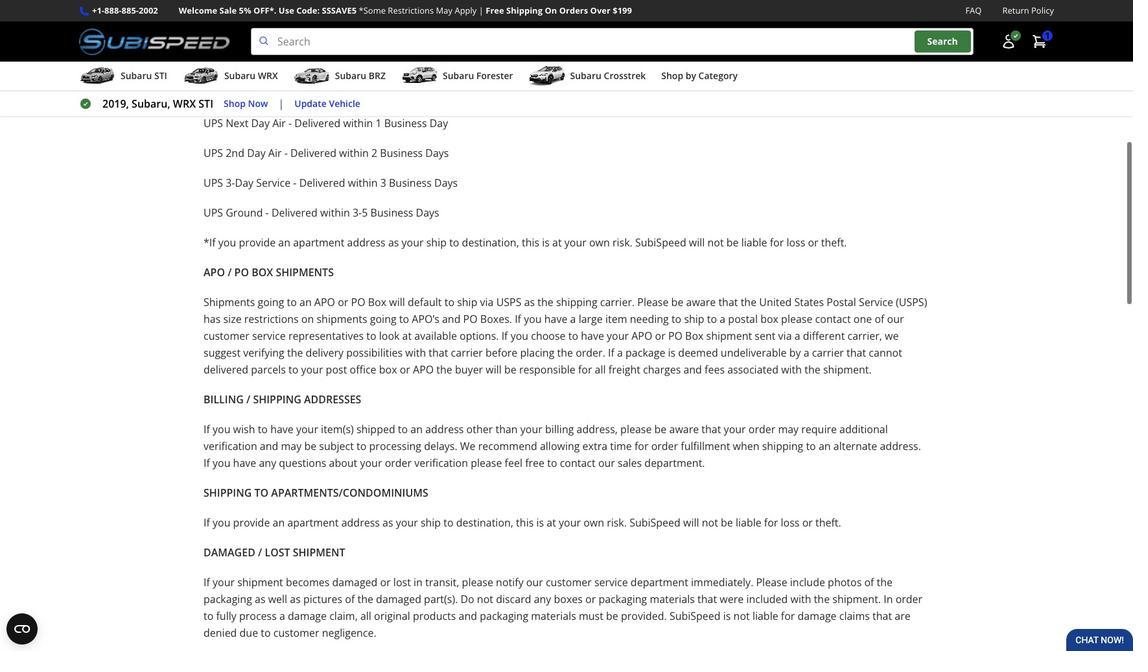 Task type: describe. For each thing, give the bounding box(es) containing it.
the right selecting
[[280, 36, 296, 50]]

has
[[204, 312, 221, 326]]

rule,
[[540, 86, 562, 101]]

0 horizontal spatial carriers
[[204, 53, 240, 67]]

billing
[[204, 392, 244, 407]]

apartment for if
[[288, 516, 339, 530]]

that up postal
[[719, 295, 738, 309]]

customer inside shipments going to an apo or po box will default to ship via usps as the shipping carrier. please be aware that the united states postal service (usps) has size restrictions on shipments going to apo's and po boxes. if you have a large item needing to ship to a postal box please contact one of our customer service representatives to look at available options. if you choose to have your apo or po box shipment sent via a different carrier, we suggest verifying the delivery possibilities with that carrier before placing the order. if a package is deemed undeliverable by a carrier that cannot delivered parcels to your post office box or apo the buyer will be responsible for all freight charges and fees associated with the shipment.
[[204, 329, 250, 343]]

possibilities
[[346, 346, 403, 360]]

destination, for if
[[456, 516, 514, 530]]

placing
[[520, 346, 555, 360]]

over
[[590, 5, 611, 16]]

1 horizontal spatial are
[[650, 86, 666, 101]]

by inside "when selecting the shipping method for your package, please keep in mind that most carriers do not work on weekends or major holidays. when carriers quote shipping days, they refer to business days. business days are defined as monday through friday, except for holidays observed by the selected parcel carrier.  for specific delivery estimates, you can usually find detailed information on the carrier's website or you can also contact one of our customer service representatives for specific details. as a general rule, ups transit times are as follows:"
[[884, 53, 895, 67]]

0 vertical spatial carriers
[[618, 36, 655, 50]]

day for ups 2nd day air - delivered within 2 business days
[[247, 146, 266, 160]]

0 vertical spatial box
[[368, 295, 387, 309]]

notify
[[496, 575, 524, 590]]

the up "claim,"
[[358, 592, 374, 606]]

defined
[[570, 53, 607, 67]]

shipping left the days,
[[274, 53, 316, 67]]

united
[[760, 295, 792, 309]]

1 horizontal spatial verification
[[415, 456, 468, 470]]

1 vertical spatial wrx
[[173, 97, 196, 111]]

a subaru sti thumbnail image image
[[79, 66, 115, 86]]

is inside the if your shipment becomes damaged or lost in transit, please notify our customer service department immediately. please include photos of the packaging as well as pictures of the damaged part(s). do not discard any boxes or packaging materials that were included with the shipment. in order to fully process a damage claim, all original products and packaging materials must be provided. subispeed is not liable for damage claims that are denied due to customer negligence.
[[724, 609, 731, 623]]

freight
[[609, 363, 641, 377]]

subaru for subaru wrx
[[224, 69, 256, 82]]

please down we
[[471, 456, 502, 470]]

shipments going to an apo or po box will default to ship via usps as the shipping carrier. please be aware that the united states postal service (usps) has size restrictions on shipments going to apo's and po boxes. if you have a large item needing to ship to a postal box please contact one of our customer service representatives to look at available options. if you choose to have your apo or po box shipment sent via a different carrier, we suggest verifying the delivery possibilities with that carrier before placing the order. if a package is deemed undeliverable by a carrier that cannot delivered parcels to your post office box or apo the buyer will be responsible for all freight charges and fees associated with the shipment.
[[204, 295, 928, 377]]

orders
[[559, 5, 588, 16]]

subaru,
[[132, 97, 170, 111]]

1 horizontal spatial on
[[669, 69, 681, 84]]

department
[[631, 575, 689, 590]]

the up choose
[[538, 295, 554, 309]]

crosstrek
[[604, 69, 646, 82]]

one inside "when selecting the shipping method for your package, please keep in mind that most carriers do not work on weekends or major holidays. when carriers quote shipping days, they refer to business days. business days are defined as monday through friday, except for holidays observed by the selected parcel carrier.  for specific delivery estimates, you can usually find detailed information on the carrier's website or you can also contact one of our customer service representatives for specific details. as a general rule, ups transit times are as follows:"
[[898, 69, 917, 84]]

2 vertical spatial days
[[416, 206, 440, 220]]

postal
[[728, 312, 758, 326]]

carrier.
[[600, 295, 635, 309]]

0 vertical spatial damaged
[[332, 575, 378, 590]]

shipment. inside shipments going to an apo or po box will default to ship via usps as the shipping carrier. please be aware that the united states postal service (usps) has size restrictions on shipments going to apo's and po boxes. if you have a large item needing to ship to a postal box please contact one of our customer service representatives to look at available options. if you choose to have your apo or po box shipment sent via a different carrier, we suggest verifying the delivery possibilities with that carrier before placing the order. if a package is deemed undeliverable by a carrier that cannot delivered parcels to your post office box or apo the buyer will be responsible for all freight charges and fees associated with the shipment.
[[824, 363, 872, 377]]

1 horizontal spatial packaging
[[480, 609, 529, 623]]

discard
[[496, 592, 531, 606]]

they inside "when selecting the shipping method for your package, please keep in mind that most carriers do not work on weekends or major holidays. when carriers quote shipping days, they refer to business days. business days are defined as monday through friday, except for holidays observed by the selected parcel carrier.  for specific delivery estimates, you can usually find detailed information on the carrier's website or you can also contact one of our customer service representatives for specific details. as a general rule, ups transit times are as follows:"
[[346, 53, 367, 67]]

the down through
[[684, 69, 700, 84]]

1 horizontal spatial shipping
[[253, 392, 301, 407]]

fully
[[216, 609, 237, 623]]

open widget image
[[6, 613, 38, 645]]

po left box
[[234, 265, 249, 280]]

please inside "when selecting the shipping method for your package, please keep in mind that most carriers do not work on weekends or major holidays. when carriers quote shipping days, they refer to business days. business days are defined as monday through friday, except for holidays observed by the selected parcel carrier.  for specific delivery estimates, you can usually find detailed information on the carrier's website or you can also contact one of our customer service representatives for specific details. as a general rule, ups transit times are as follows:"
[[469, 36, 501, 50]]

an for if
[[273, 516, 285, 530]]

keep
[[504, 36, 527, 50]]

and inside the if your shipment becomes damaged or lost in transit, please notify our customer service department immediately. please include photos of the packaging as well as pictures of the damaged part(s). do not discard any boxes or packaging materials that were included with the shipment. in order to fully process a damage claim, all original products and packaging materials must be provided. subispeed is not liable for damage claims that are denied due to customer negligence.
[[459, 609, 477, 623]]

a subaru brz thumbnail image image
[[294, 66, 330, 86]]

+1-888-885-2002
[[92, 5, 158, 16]]

all inside the if your shipment becomes damaged or lost in transit, please notify our customer service department immediately. please include photos of the packaging as well as pictures of the damaged part(s). do not discard any boxes or packaging materials that were included with the shipment. in order to fully process a damage claim, all original products and packaging materials must be provided. subispeed is not liable for damage claims that are denied due to customer negligence.
[[361, 609, 372, 623]]

this for *if
[[522, 235, 540, 250]]

a subaru wrx thumbnail image image
[[183, 66, 219, 86]]

you down holidays
[[797, 69, 815, 84]]

have down wish at left
[[233, 456, 256, 470]]

subispeed inside the if your shipment becomes damaged or lost in transit, please notify our customer service department immediately. please include photos of the packaging as well as pictures of the damaged part(s). do not discard any boxes or packaging materials that were included with the shipment. in order to fully process a damage claim, all original products and packaging materials must be provided. subispeed is not liable for damage claims that are denied due to customer negligence.
[[670, 609, 721, 623]]

holidays
[[793, 53, 833, 67]]

loss for *if you provide an apartment address as your ship to destination, this is at your own risk. subispeed will not be liable for loss or theft.
[[787, 235, 806, 250]]

our inside shipments going to an apo or po box will default to ship via usps as the shipping carrier. please be aware that the united states postal service (usps) has size restrictions on shipments going to apo's and po boxes. if you have a large item needing to ship to a postal box please contact one of our customer service representatives to look at available options. if you choose to have your apo or po box shipment sent via a different carrier, we suggest verifying the delivery possibilities with that carrier before placing the order. if a package is deemed undeliverable by a carrier that cannot delivered parcels to your post office box or apo the buyer will be responsible for all freight charges and fees associated with the shipment.
[[887, 312, 904, 326]]

cannot
[[869, 346, 903, 360]]

also
[[837, 69, 857, 84]]

choose
[[531, 329, 566, 343]]

within left 5
[[320, 206, 350, 220]]

1 vertical spatial damaged
[[376, 592, 421, 606]]

1 carrier from the left
[[451, 346, 483, 360]]

0 horizontal spatial verification
[[204, 439, 257, 453]]

this for if
[[516, 516, 534, 530]]

business inside "when selecting the shipping method for your package, please keep in mind that most carriers do not work on weekends or major holidays. when carriers quote shipping days, they refer to business days. business days are defined as monday through friday, except for holidays observed by the selected parcel carrier.  for specific delivery estimates, you can usually find detailed information on the carrier's website or you can also contact one of our customer service representatives for specific details. as a general rule, ups transit times are as follows:"
[[481, 53, 524, 67]]

through
[[665, 53, 704, 67]]

package,
[[424, 36, 467, 50]]

address for *if
[[347, 235, 386, 250]]

by inside shipments going to an apo or po box will default to ship via usps as the shipping carrier. please be aware that the united states postal service (usps) has size restrictions on shipments going to apo's and po boxes. if you have a large item needing to ship to a postal box please contact one of our customer service representatives to look at available options. if you choose to have your apo or po box shipment sent via a different carrier, we suggest verifying the delivery possibilities with that carrier before placing the order. if a package is deemed undeliverable by a carrier that cannot delivered parcels to your post office box or apo the buyer will be responsible for all freight charges and fees associated with the shipment.
[[790, 346, 801, 360]]

*if you provide an apartment address as your ship to destination, this is at your own risk. subispeed will not be liable for loss or theft.
[[204, 235, 850, 250]]

if you provide an apartment address as your ship to destination, this is at your own risk. subispeed will not be liable for loss or theft.
[[204, 516, 842, 530]]

immediately.
[[691, 575, 754, 590]]

0 vertical spatial specific
[[337, 69, 373, 84]]

contact inside "when selecting the shipping method for your package, please keep in mind that most carriers do not work on weekends or major holidays. when carriers quote shipping days, they refer to business days. business days are defined as monday through friday, except for holidays observed by the selected parcel carrier.  for specific delivery estimates, you can usually find detailed information on the carrier's website or you can also contact one of our customer service representatives for specific details. as a general rule, ups transit times are as follows:"
[[860, 69, 895, 84]]

you up choose
[[524, 312, 542, 326]]

1 vertical spatial box
[[686, 329, 704, 343]]

to inside "when selecting the shipping method for your package, please keep in mind that most carriers do not work on weekends or major holidays. when carriers quote shipping days, they refer to business days. business days are defined as monday through friday, except for holidays observed by the selected parcel carrier.  for specific delivery estimates, you can usually find detailed information on the carrier's website or you can also contact one of our customer service representatives for specific details. as a general rule, ups transit times are as follows:"
[[396, 53, 406, 67]]

you up 'placing'
[[511, 329, 529, 343]]

is inside shipments going to an apo or po box will default to ship via usps as the shipping carrier. please be aware that the united states postal service (usps) has size restrictions on shipments going to apo's and po boxes. if you have a large item needing to ship to a postal box please contact one of our customer service representatives to look at available options. if you choose to have your apo or po box shipment sent via a different carrier, we suggest verifying the delivery possibilities with that carrier before placing the order. if a package is deemed undeliverable by a carrier that cannot delivered parcels to your post office box or apo the buyer will be responsible for all freight charges and fees associated with the shipment.
[[668, 346, 676, 360]]

shipment
[[293, 545, 345, 560]]

were
[[720, 592, 744, 606]]

of inside shipments going to an apo or po box will default to ship via usps as the shipping carrier. please be aware that the united states postal service (usps) has size restrictions on shipments going to apo's and po boxes. if you have a large item needing to ship to a postal box please contact one of our customer service representatives to look at available options. if you choose to have your apo or po box shipment sent via a different carrier, we suggest verifying the delivery possibilities with that carrier before placing the order. if a package is deemed undeliverable by a carrier that cannot delivered parcels to your post office box or apo the buyer will be responsible for all freight charges and fees associated with the shipment.
[[875, 312, 885, 326]]

0 vertical spatial are
[[552, 53, 568, 67]]

risk. for if you provide an apartment address as your ship to destination, this is at your own risk. subispeed will not be liable for loss or theft.
[[607, 516, 627, 530]]

estimates,
[[416, 69, 466, 84]]

$199
[[613, 5, 632, 16]]

day for ups next day air - delivered within 1 business day
[[251, 116, 270, 130]]

business right 5
[[371, 206, 413, 220]]

apo up package
[[632, 329, 653, 343]]

subaru for subaru forester
[[443, 69, 474, 82]]

shipping inside shipments going to an apo or po box will default to ship via usps as the shipping carrier. please be aware that the united states postal service (usps) has size restrictions on shipments going to apo's and po boxes. if you have a large item needing to ship to a postal box please contact one of our customer service representatives to look at available options. if you choose to have your apo or po box shipment sent via a different carrier, we suggest verifying the delivery possibilities with that carrier before placing the order. if a package is deemed undeliverable by a carrier that cannot delivered parcels to your post office box or apo the buyer will be responsible for all freight charges and fees associated with the shipment.
[[556, 295, 598, 309]]

search
[[928, 35, 958, 48]]

subaru wrx
[[224, 69, 278, 82]]

that down immediately.
[[698, 592, 717, 606]]

at for if you provide an apartment address as your ship to destination, this is at your own risk. subispeed will not be liable for loss or theft.
[[547, 516, 556, 530]]

have down large at the right of the page
[[581, 329, 604, 343]]

contact inside if you wish to have your item(s) shipped to an address other than your billing address, please be aware that your order may require additional verification and may be subject to processing delays. we recommend allowing extra time for order fulfillment when shipping to an alternate address. if you have any questions about your order verification please feel free to contact our sales department.
[[560, 456, 596, 470]]

subaru crosstrek
[[570, 69, 646, 82]]

2 horizontal spatial on
[[719, 36, 731, 50]]

do
[[461, 592, 474, 606]]

liable inside the if your shipment becomes damaged or lost in transit, please notify our customer service department immediately. please include photos of the packaging as well as pictures of the damaged part(s). do not discard any boxes or packaging materials that were included with the shipment. in order to fully process a damage claim, all original products and packaging materials must be provided. subispeed is not liable for damage claims that are denied due to customer negligence.
[[753, 609, 779, 623]]

different
[[803, 329, 845, 343]]

please inside shipments going to an apo or po box will default to ship via usps as the shipping carrier. please be aware that the united states postal service (usps) has size restrictions on shipments going to apo's and po boxes. if you have a large item needing to ship to a postal box please contact one of our customer service representatives to look at available options. if you choose to have your apo or po box shipment sent via a different carrier, we suggest verifying the delivery possibilities with that carrier before placing the order. if a package is deemed undeliverable by a carrier that cannot delivered parcels to your post office box or apo the buyer will be responsible for all freight charges and fees associated with the shipment.
[[638, 295, 669, 309]]

any inside the if your shipment becomes damaged or lost in transit, please notify our customer service department immediately. please include photos of the packaging as well as pictures of the damaged part(s). do not discard any boxes or packaging materials that were included with the shipment. in order to fully process a damage claim, all original products and packaging materials must be provided. subispeed is not liable for damage claims that are denied due to customer negligence.
[[534, 592, 551, 606]]

air for next
[[272, 116, 286, 130]]

within for 1
[[343, 116, 373, 130]]

delays.
[[424, 439, 458, 453]]

or up must
[[586, 592, 596, 606]]

brz
[[369, 69, 386, 82]]

0 vertical spatial 3-
[[226, 176, 235, 190]]

free
[[525, 456, 545, 470]]

friday,
[[707, 53, 739, 67]]

shipments
[[204, 295, 255, 309]]

1 horizontal spatial they
[[509, 6, 530, 20]]

+1-888-885-2002 link
[[92, 4, 158, 18]]

work
[[692, 36, 716, 50]]

theft. for *if you provide an apartment address as your ship to destination, this is at your own risk. subispeed will not be liable for loss or theft.
[[821, 235, 847, 250]]

the right verifying
[[287, 346, 303, 360]]

0 vertical spatial going
[[258, 295, 284, 309]]

have up choose
[[545, 312, 568, 326]]

have down billing / shipping addresses
[[271, 422, 294, 437]]

or left major at top
[[785, 36, 796, 50]]

update
[[295, 97, 327, 109]]

well
[[268, 592, 287, 606]]

are inside the if your shipment becomes damaged or lost in transit, please notify our customer service department immediately. please include photos of the packaging as well as pictures of the damaged part(s). do not discard any boxes or packaging materials that were included with the shipment. in order to fully process a damage claim, all original products and packaging materials must be provided. subispeed is not liable for damage claims that are denied due to customer negligence.
[[895, 609, 911, 623]]

in inside "when selecting the shipping method for your package, please keep in mind that most carriers do not work on weekends or major holidays. when carriers quote shipping days, they refer to business days. business days are defined as monday through friday, except for holidays observed by the selected parcel carrier.  for specific delivery estimates, you can usually find detailed information on the carrier's website or you can also contact one of our customer service representatives for specific details. as a general rule, ups transit times are as follows:"
[[530, 36, 539, 50]]

ship up deemed
[[684, 312, 705, 326]]

customer inside "when selecting the shipping method for your package, please keep in mind that most carriers do not work on weekends or major holidays. when carriers quote shipping days, they refer to business days. business days are defined as monday through friday, except for holidays observed by the selected parcel carrier.  for specific delivery estimates, you can usually find detailed information on the carrier's website or you can also contact one of our customer service representatives for specific details. as a general rule, ups transit times are as follows:"
[[223, 86, 269, 101]]

size
[[223, 312, 242, 326]]

claims
[[840, 609, 870, 623]]

ship up transit,
[[421, 516, 441, 530]]

for inside if you wish to have your item(s) shipped to an address other than your billing address, please be aware that your order may require additional verification and may be subject to processing delays. we recommend allowing extra time for order fulfillment when shipping to an alternate address. if you have any questions about your order verification please feel free to contact our sales department.
[[635, 439, 649, 453]]

please inside the if your shipment becomes damaged or lost in transit, please notify our customer service department immediately. please include photos of the packaging as well as pictures of the damaged part(s). do not discard any boxes or packaging materials that were included with the shipment. in order to fully process a damage claim, all original products and packaging materials must be provided. subispeed is not liable for damage claims that are denied due to customer negligence.
[[462, 575, 493, 590]]

an down require at right
[[819, 439, 831, 453]]

an for shipments
[[300, 295, 312, 309]]

- for 3-
[[293, 176, 297, 190]]

1 horizontal spatial 3-
[[353, 206, 362, 220]]

delivered for 3
[[299, 176, 345, 190]]

for inside the if your shipment becomes damaged or lost in transit, please notify our customer service department immediately. please include photos of the packaging as well as pictures of the damaged part(s). do not discard any boxes or packaging materials that were included with the shipment. in order to fully process a damage claim, all original products and packaging materials must be provided. subispeed is not liable for damage claims that are denied due to customer negligence.
[[781, 609, 795, 623]]

provide for *if
[[239, 235, 276, 250]]

ups 2nd day air - delivered within 2 business days
[[204, 146, 449, 160]]

0 vertical spatial with
[[405, 346, 426, 360]]

website
[[744, 69, 781, 84]]

one inside shipments going to an apo or po box will default to ship via usps as the shipping carrier. please be aware that the united states postal service (usps) has size restrictions on shipments going to apo's and po boxes. if you have a large item needing to ship to a postal box please contact one of our customer service representatives to look at available options. if you choose to have your apo or po box shipment sent via a different carrier, we suggest verifying the delivery possibilities with that carrier before placing the order. if a package is deemed undeliverable by a carrier that cannot delivered parcels to your post office box or apo the buyer will be responsible for all freight charges and fees associated with the shipment.
[[854, 312, 872, 326]]

wrx inside dropdown button
[[258, 69, 278, 82]]

3
[[380, 176, 386, 190]]

subaru sti button
[[79, 64, 167, 90]]

restrictions
[[388, 5, 434, 16]]

that down 'in'
[[873, 609, 892, 623]]

within for 2
[[339, 146, 369, 160]]

our inside the if your shipment becomes damaged or lost in transit, please notify our customer service department immediately. please include photos of the packaging as well as pictures of the damaged part(s). do not discard any boxes or packaging materials that were included with the shipment. in order to fully process a damage claim, all original products and packaging materials must be provided. subispeed is not liable for damage claims that are denied due to customer negligence.
[[526, 575, 543, 590]]

day down "details."
[[430, 116, 448, 130]]

detailed
[[567, 69, 606, 84]]

ship up options.
[[457, 295, 478, 309]]

subaru for subaru sti
[[121, 69, 152, 82]]

restrictions
[[244, 312, 299, 326]]

ship up default
[[427, 235, 447, 250]]

alternate
[[834, 439, 878, 453]]

an up processing
[[411, 422, 423, 437]]

the down "include"
[[814, 592, 830, 606]]

po up 'shipments'
[[351, 295, 365, 309]]

suggest
[[204, 346, 241, 360]]

that down carrier,
[[847, 346, 866, 360]]

delivered for 1
[[295, 116, 341, 130]]

if inside the if your shipment becomes damaged or lost in transit, please notify our customer service department immediately. please include photos of the packaging as well as pictures of the damaged part(s). do not discard any boxes or packaging materials that were included with the shipment. in order to fully process a damage claim, all original products and packaging materials must be provided. subispeed is not liable for damage claims that are denied due to customer negligence.
[[204, 575, 210, 590]]

of up "claim,"
[[345, 592, 355, 606]]

a subaru forester thumbnail image image
[[401, 66, 438, 86]]

that down available
[[429, 346, 448, 360]]

risk. for *if you provide an apartment address as your ship to destination, this is at your own risk. subispeed will not be liable for loss or theft.
[[613, 235, 633, 250]]

1 vertical spatial going
[[370, 312, 397, 326]]

or up "include"
[[803, 516, 813, 530]]

1 vertical spatial may
[[281, 439, 302, 453]]

business for ups 2nd day air - delivered within 2 business days
[[380, 146, 423, 160]]

shop by category button
[[662, 64, 738, 90]]

your inside "when selecting the shipping method for your package, please keep in mind that most carriers do not work on weekends or major holidays. when carriers quote shipping days, they refer to business days. business days are defined as monday through friday, except for holidays observed by the selected parcel carrier.  for specific delivery estimates, you can usually find detailed information on the carrier's website or you can also contact one of our customer service representatives for specific details. as a general rule, ups transit times are as follows:"
[[400, 36, 422, 50]]

out
[[437, 6, 453, 20]]

or down needing
[[655, 329, 666, 343]]

do
[[658, 36, 671, 50]]

order down processing
[[385, 456, 412, 470]]

return policy link
[[1003, 4, 1054, 18]]

options.
[[460, 329, 499, 343]]

your inside the if your shipment becomes damaged or lost in transit, please notify our customer service department immediately. please include photos of the packaging as well as pictures of the damaged part(s). do not discard any boxes or packaging materials that were included with the shipment. in order to fully process a damage claim, all original products and packaging materials must be provided. subispeed is not liable for damage claims that are denied due to customer negligence.
[[213, 575, 235, 590]]

representatives inside shipments going to an apo or po box will default to ship via usps as the shipping carrier. please be aware that the united states postal service (usps) has size restrictions on shipments going to apo's and po boxes. if you have a large item needing to ship to a postal box please contact one of our customer service representatives to look at available options. if you choose to have your apo or po box shipment sent via a different carrier, we suggest verifying the delivery possibilities with that carrier before placing the order. if a package is deemed undeliverable by a carrier that cannot delivered parcels to your post office box or apo the buyer will be responsible for all freight charges and fees associated with the shipment.
[[289, 329, 364, 343]]

you down billing
[[213, 456, 231, 470]]

method
[[342, 36, 380, 50]]

order.
[[576, 346, 606, 360]]

the up 'in'
[[877, 575, 893, 590]]

you left wish at left
[[213, 422, 231, 437]]

backordered
[[301, 6, 363, 20]]

(usps)
[[896, 295, 928, 309]]

large
[[579, 312, 603, 326]]

order inside the if your shipment becomes damaged or lost in transit, please notify our customer service department immediately. please include photos of the packaging as well as pictures of the damaged part(s). do not discard any boxes or packaging materials that were included with the shipment. in order to fully process a damage claim, all original products and packaging materials must be provided. subispeed is not liable for damage claims that are denied due to customer negligence.
[[896, 592, 923, 606]]

buyer
[[455, 363, 483, 377]]

sales
[[618, 456, 642, 470]]

a up freight
[[617, 346, 623, 360]]

apo down available
[[413, 363, 434, 377]]

or up states
[[808, 235, 819, 250]]

delivered down ups 3-day service - delivered within 3 business days
[[272, 206, 318, 220]]

address inside if you wish to have your item(s) shipped to an address other than your billing address, please be aware that your order may require additional verification and may be subject to processing delays. we recommend allowing extra time for order fulfillment when shipping to an alternate address. if you have any questions about your order verification please feel free to contact our sales department.
[[426, 422, 464, 437]]

the up postal
[[741, 295, 757, 309]]

of right the "photos"
[[865, 575, 874, 590]]

and right off*.
[[280, 6, 299, 20]]

1 vertical spatial shipping
[[204, 486, 252, 500]]

own for if you provide an apartment address as your ship to destination, this is at your own risk. subispeed will not be liable for loss or theft.
[[584, 516, 604, 530]]

may
[[436, 5, 453, 16]]

or down the possibilities at bottom
[[400, 363, 410, 377]]

ships
[[251, 6, 277, 20]]

general
[[501, 86, 537, 101]]

days for ups 2nd day air - delivered within 2 business days
[[426, 146, 449, 160]]

sent
[[755, 329, 776, 343]]

liable for *if you provide an apartment address as your ship to destination, this is at your own risk. subispeed will not be liable for loss or theft.
[[742, 235, 767, 250]]

1 vertical spatial with
[[782, 363, 802, 377]]

1 vertical spatial materials
[[531, 609, 576, 623]]

you up as
[[469, 69, 487, 84]]

usually
[[509, 69, 543, 84]]

ship left the may
[[414, 6, 434, 20]]

you up the damaged on the left bottom of page
[[213, 516, 231, 530]]

part(s).
[[424, 592, 458, 606]]

item
[[606, 312, 627, 326]]

postal
[[827, 295, 857, 309]]

deemed
[[679, 346, 718, 360]]

the right observed in the right top of the page
[[898, 53, 914, 67]]

shipment inside shipments going to an apo or po box will default to ship via usps as the shipping carrier. please be aware that the united states postal service (usps) has size restrictions on shipments going to apo's and po boxes. if you have a large item needing to ship to a postal box please contact one of our customer service representatives to look at available options. if you choose to have your apo or po box shipment sent via a different carrier, we suggest verifying the delivery possibilities with that carrier before placing the order. if a package is deemed undeliverable by a carrier that cannot delivered parcels to your post office box or apo the buyer will be responsible for all freight charges and fees associated with the shipment.
[[707, 329, 752, 343]]

ups for ups ground - delivered within 3-5 business days
[[204, 206, 223, 220]]

loss for if you provide an apartment address as your ship to destination, this is at your own risk. subispeed will not be liable for loss or theft.
[[781, 516, 800, 530]]

due
[[240, 626, 258, 640]]

a left large at the right of the page
[[570, 312, 576, 326]]

0 horizontal spatial packaging
[[204, 592, 252, 606]]

1 horizontal spatial via
[[779, 329, 792, 343]]

ups ground - delivered within 3-5 business days
[[204, 206, 440, 220]]

not inside "when selecting the shipping method for your package, please keep in mind that most carriers do not work on weekends or major holidays. when carriers quote shipping days, they refer to business days. business days are defined as monday through friday, except for holidays observed by the selected parcel carrier.  for specific delivery estimates, you can usually find detailed information on the carrier's website or you can also contact one of our customer service representatives for specific details. as a general rule, ups transit times are as follows:"
[[673, 36, 690, 50]]

pictures
[[303, 592, 342, 606]]

drop ships and backordered items will ship out as soon as they become available. ​
[[224, 6, 622, 20]]

please up time
[[621, 422, 652, 437]]

*if
[[204, 235, 216, 250]]



Task type: vqa. For each thing, say whether or not it's contained in the screenshot.
immediately
no



Task type: locate. For each thing, give the bounding box(es) containing it.
packaging up provided.
[[599, 592, 647, 606]]

business down the 'a subaru forester thumbnail image'
[[384, 116, 427, 130]]

2 when from the left
[[875, 36, 904, 50]]

2 vertical spatial subispeed
[[670, 609, 721, 623]]

subispeed logo image
[[79, 28, 230, 55]]

1 horizontal spatial |
[[479, 5, 484, 16]]

0 vertical spatial subispeed
[[635, 235, 687, 250]]

that inside if you wish to have your item(s) shipped to an address other than your billing address, please be aware that your order may require additional verification and may be subject to processing delays. we recommend allowing extra time for order fulfillment when shipping to an alternate address. if you have any questions about your order verification please feel free to contact our sales department.
[[702, 422, 721, 437]]

an down shipments
[[300, 295, 312, 309]]

contact inside shipments going to an apo or po box will default to ship via usps as the shipping carrier. please be aware that the united states postal service (usps) has size restrictions on shipments going to apo's and po boxes. if you have a large item needing to ship to a postal box please contact one of our customer service representatives to look at available options. if you choose to have your apo or po box shipment sent via a different carrier, we suggest verifying the delivery possibilities with that carrier before placing the order. if a package is deemed undeliverable by a carrier that cannot delivered parcels to your post office box or apo the buyer will be responsible for all freight charges and fees associated with the shipment.
[[816, 312, 851, 326]]

order
[[749, 422, 776, 437], [652, 439, 678, 453], [385, 456, 412, 470], [896, 592, 923, 606]]

address for if
[[342, 516, 380, 530]]

button image
[[1001, 34, 1017, 49]]

delivered for 2
[[290, 146, 337, 160]]

shop for shop by category
[[662, 69, 684, 82]]

apo down *if at the left of page
[[204, 265, 225, 280]]

or right website
[[784, 69, 794, 84]]

service down restrictions
[[252, 329, 286, 343]]

the down different
[[805, 363, 821, 377]]

service inside "when selecting the shipping method for your package, please keep in mind that most carriers do not work on weekends or major holidays. when carriers quote shipping days, they refer to business days. business days are defined as monday through friday, except for holidays observed by the selected parcel carrier.  for specific delivery estimates, you can usually find detailed information on the carrier's website or you can also contact one of our customer service representatives for specific details. as a general rule, ups transit times are as follows:"
[[272, 86, 305, 101]]

0 horizontal spatial can
[[489, 69, 506, 84]]

apartment for *if
[[293, 235, 345, 250]]

1 horizontal spatial by
[[790, 346, 801, 360]]

with inside the if your shipment becomes damaged or lost in transit, please notify our customer service department immediately. please include photos of the packaging as well as pictures of the damaged part(s). do not discard any boxes or packaging materials that were included with the shipment. in order to fully process a damage claim, all original products and packaging materials must be provided. subispeed is not liable for damage claims that are denied due to customer negligence.
[[791, 592, 812, 606]]

on down through
[[669, 69, 681, 84]]

2 vertical spatial are
[[895, 609, 911, 623]]

major
[[799, 36, 827, 50]]

address down 5
[[347, 235, 386, 250]]

- for next
[[289, 116, 292, 130]]

1 vertical spatial aware
[[670, 422, 699, 437]]

contact
[[860, 69, 895, 84], [816, 312, 851, 326], [560, 456, 596, 470]]

ups for ups next day air - delivered within 1 business day
[[204, 116, 223, 130]]

boxes
[[554, 592, 583, 606]]

return
[[1003, 5, 1030, 16]]

0 vertical spatial on
[[719, 36, 731, 50]]

the down choose
[[557, 346, 573, 360]]

0 vertical spatial materials
[[650, 592, 695, 606]]

any inside if you wish to have your item(s) shipped to an address other than your billing address, please be aware that your order may require additional verification and may be subject to processing delays. we recommend allowing extra time for order fulfillment when shipping to an alternate address. if you have any questions about your order verification please feel free to contact our sales department.
[[259, 456, 276, 470]]

and up available
[[442, 312, 461, 326]]

day for ups 3-day service - delivered within 3 business days
[[235, 176, 254, 190]]

days for ups 3-day service - delivered within 3 business days
[[434, 176, 458, 190]]

0 horizontal spatial box
[[379, 363, 397, 377]]

at inside shipments going to an apo or po box will default to ship via usps as the shipping carrier. please be aware that the united states postal service (usps) has size restrictions on shipments going to apo's and po boxes. if you have a large item needing to ship to a postal box please contact one of our customer service representatives to look at available options. if you choose to have your apo or po box shipment sent via a different carrier, we suggest verifying the delivery possibilities with that carrier before placing the order. if a package is deemed undeliverable by a carrier that cannot delivered parcels to your post office box or apo the buyer will be responsible for all freight charges and fees associated with the shipment.
[[402, 329, 412, 343]]

as
[[478, 86, 490, 101]]

policy
[[1032, 5, 1054, 16]]

they right free
[[509, 6, 530, 20]]

delivered up ups ground - delivered within 3-5 business days
[[299, 176, 345, 190]]

original
[[374, 609, 410, 623]]

air right 2nd
[[268, 146, 282, 160]]

/ for apo
[[228, 265, 232, 280]]

can up as
[[489, 69, 506, 84]]

by inside dropdown button
[[686, 69, 696, 82]]

1 horizontal spatial all
[[595, 363, 606, 377]]

1 vertical spatial shop
[[224, 97, 246, 109]]

ups next day air - delivered within 1 business day
[[204, 116, 448, 130]]

days right 2
[[426, 146, 449, 160]]

representatives down subaru brz
[[308, 86, 383, 101]]

negligence.
[[322, 626, 377, 640]]

carrier's
[[703, 69, 741, 84]]

becomes
[[286, 575, 330, 590]]

2 horizontal spatial by
[[884, 53, 895, 67]]

0 vertical spatial /
[[228, 265, 232, 280]]

you
[[469, 69, 487, 84], [797, 69, 815, 84], [218, 235, 236, 250], [524, 312, 542, 326], [511, 329, 529, 343], [213, 422, 231, 437], [213, 456, 231, 470], [213, 516, 231, 530]]

2019,
[[102, 97, 129, 111]]

carriers up the monday
[[618, 36, 655, 50]]

1 vertical spatial sti
[[199, 97, 213, 111]]

follows:
[[682, 86, 719, 101]]

subaru inside "dropdown button"
[[570, 69, 602, 82]]

1 horizontal spatial when
[[875, 36, 904, 50]]

soon
[[469, 6, 493, 20]]

please up days.
[[469, 36, 501, 50]]

2 subaru from the left
[[224, 69, 256, 82]]

ship
[[414, 6, 434, 20], [427, 235, 447, 250], [457, 295, 478, 309], [684, 312, 705, 326], [421, 516, 441, 530]]

0 vertical spatial any
[[259, 456, 276, 470]]

all inside shipments going to an apo or po box will default to ship via usps as the shipping carrier. please be aware that the united states postal service (usps) has size restrictions on shipments going to apo's and po boxes. if you have a large item needing to ship to a postal box please contact one of our customer service representatives to look at available options. if you choose to have your apo or po box shipment sent via a different carrier, we suggest verifying the delivery possibilities with that carrier before placing the order. if a package is deemed undeliverable by a carrier that cannot delivered parcels to your post office box or apo the buyer will be responsible for all freight charges and fees associated with the shipment.
[[595, 363, 606, 377]]

via up "boxes."
[[480, 295, 494, 309]]

2 vertical spatial by
[[790, 346, 801, 360]]

risk. up carrier.
[[613, 235, 633, 250]]

one
[[898, 69, 917, 84], [854, 312, 872, 326]]

1 horizontal spatial service
[[859, 295, 894, 309]]

representatives
[[308, 86, 383, 101], [289, 329, 364, 343]]

po up options.
[[463, 312, 478, 326]]

1 vertical spatial any
[[534, 592, 551, 606]]

an inside shipments going to an apo or po box will default to ship via usps as the shipping carrier. please be aware that the united states postal service (usps) has size restrictions on shipments going to apo's and po boxes. if you have a large item needing to ship to a postal box please contact one of our customer service representatives to look at available options. if you choose to have your apo or po box shipment sent via a different carrier, we suggest verifying the delivery possibilities with that carrier before placing the order. if a package is deemed undeliverable by a carrier that cannot delivered parcels to your post office box or apo the buyer will be responsible for all freight charges and fees associated with the shipment.
[[300, 295, 312, 309]]

loss up states
[[787, 235, 806, 250]]

customer up suggest
[[204, 329, 250, 343]]

0 horizontal spatial may
[[281, 439, 302, 453]]

a left different
[[795, 329, 801, 343]]

0 vertical spatial verification
[[204, 439, 257, 453]]

parcel
[[246, 69, 276, 84]]

an up lost
[[273, 516, 285, 530]]

1 horizontal spatial sti
[[199, 97, 213, 111]]

wish
[[233, 422, 255, 437]]

po
[[234, 265, 249, 280], [351, 295, 365, 309], [463, 312, 478, 326], [669, 329, 683, 343]]

time
[[610, 439, 632, 453]]

shipment. inside the if your shipment becomes damaged or lost in transit, please notify our customer service department immediately. please include photos of the packaging as well as pictures of the damaged part(s). do not discard any boxes or packaging materials that were included with the shipment. in order to fully process a damage claim, all original products and packaging materials must be provided. subispeed is not liable for damage claims that are denied due to customer negligence.
[[833, 592, 881, 606]]

a subaru crosstrek thumbnail image image
[[529, 66, 565, 86]]

ups for ups 3-day service - delivered within 3 business days
[[204, 176, 223, 190]]

lost
[[265, 545, 290, 560]]

theft. for if you provide an apartment address as your ship to destination, this is at your own risk. subispeed will not be liable for loss or theft.
[[816, 516, 842, 530]]

0 vertical spatial loss
[[787, 235, 806, 250]]

in inside the if your shipment becomes damaged or lost in transit, please notify our customer service department immediately. please include photos of the packaging as well as pictures of the damaged part(s). do not discard any boxes or packaging materials that were included with the shipment. in order to fully process a damage claim, all original products and packaging materials must be provided. subispeed is not liable for damage claims that are denied due to customer negligence.
[[414, 575, 423, 590]]

1 subaru from the left
[[121, 69, 152, 82]]

0 vertical spatial shop
[[662, 69, 684, 82]]

0 horizontal spatial wrx
[[173, 97, 196, 111]]

on left 'shipments'
[[301, 312, 314, 326]]

have
[[545, 312, 568, 326], [581, 329, 604, 343], [271, 422, 294, 437], [233, 456, 256, 470]]

refer
[[370, 53, 393, 67]]

subaru for subaru brz
[[335, 69, 366, 82]]

0 vertical spatial own
[[589, 235, 610, 250]]

post
[[326, 363, 347, 377]]

update vehicle button
[[295, 96, 361, 111]]

a left postal
[[720, 312, 726, 326]]

subispeed for *if you provide an apartment address as your ship to destination, this is at your own risk. subispeed will not be liable for loss or theft.
[[635, 235, 687, 250]]

photos
[[828, 575, 862, 590]]

/
[[228, 265, 232, 280], [246, 392, 250, 407], [258, 545, 262, 560]]

3 subaru from the left
[[335, 69, 366, 82]]

weekends
[[734, 36, 783, 50]]

delivery up post at bottom
[[306, 346, 344, 360]]

1 vertical spatial service
[[252, 329, 286, 343]]

2 vertical spatial service
[[595, 575, 628, 590]]

customer down well
[[274, 626, 319, 640]]

0 vertical spatial please
[[638, 295, 669, 309]]

0 vertical spatial shipping
[[253, 392, 301, 407]]

1 when from the left
[[204, 36, 232, 50]]

please up do
[[462, 575, 493, 590]]

order up department.
[[652, 439, 678, 453]]

service right postal
[[859, 295, 894, 309]]

box up deemed
[[686, 329, 704, 343]]

our down extra
[[598, 456, 615, 470]]

our inside if you wish to have your item(s) shipped to an address other than your billing address, please be aware that your order may require additional verification and may be subject to processing delays. we recommend allowing extra time for order fulfillment when shipping to an alternate address. if you have any questions about your order verification please feel free to contact our sales department.
[[598, 456, 615, 470]]

1 vertical spatial service
[[859, 295, 894, 309]]

sti inside dropdown button
[[154, 69, 167, 82]]

process
[[239, 609, 277, 623]]

please inside the if your shipment becomes damaged or lost in transit, please notify our customer service department immediately. please include photos of the packaging as well as pictures of the damaged part(s). do not discard any boxes or packaging materials that were included with the shipment. in order to fully process a damage claim, all original products and packaging materials must be provided. subispeed is not liable for damage claims that are denied due to customer negligence.
[[756, 575, 788, 590]]

1 vertical spatial contact
[[816, 312, 851, 326]]

service down a subaru brz thumbnail image
[[272, 86, 305, 101]]

1 vertical spatial verification
[[415, 456, 468, 470]]

service inside the if your shipment becomes damaged or lost in transit, please notify our customer service department immediately. please include photos of the packaging as well as pictures of the damaged part(s). do not discard any boxes or packaging materials that were included with the shipment. in order to fully process a damage claim, all original products and packaging materials must be provided. subispeed is not liable for damage claims that are denied due to customer negligence.
[[595, 575, 628, 590]]

sale
[[220, 5, 237, 16]]

1 vertical spatial apartment
[[288, 516, 339, 530]]

0 horizontal spatial box
[[368, 295, 387, 309]]

/ up shipments
[[228, 265, 232, 280]]

representatives inside "when selecting the shipping method for your package, please keep in mind that most carriers do not work on weekends or major holidays. when carriers quote shipping days, they refer to business days. business days are defined as monday through friday, except for holidays observed by the selected parcel carrier.  for specific delivery estimates, you can usually find detailed information on the carrier's website or you can also contact one of our customer service representatives for specific details. as a general rule, ups transit times are as follows:"
[[308, 86, 383, 101]]

apo up 'shipments'
[[314, 295, 335, 309]]

subaru down quote
[[224, 69, 256, 82]]

subaru forester
[[443, 69, 513, 82]]

1 vertical spatial subispeed
[[630, 516, 681, 530]]

1 vertical spatial at
[[402, 329, 412, 343]]

1 horizontal spatial box
[[686, 329, 704, 343]]

one down 'search' button
[[898, 69, 917, 84]]

within left 2
[[339, 146, 369, 160]]

at for *if you provide an apartment address as your ship to destination, this is at your own risk. subispeed will not be liable for loss or theft.
[[553, 235, 562, 250]]

subaru for subaru crosstrek
[[570, 69, 602, 82]]

when selecting the shipping method for your package, please keep in mind that most carriers do not work on weekends or major holidays. when carriers quote shipping days, they refer to business days. business days are defined as monday through friday, except for holidays observed by the selected parcel carrier.  for specific delivery estimates, you can usually find detailed information on the carrier's website or you can also contact one of our customer service representatives for specific details. as a general rule, ups transit times are as follows:
[[204, 36, 929, 101]]

0 vertical spatial one
[[898, 69, 917, 84]]

wrx down a subaru wrx thumbnail image
[[173, 97, 196, 111]]

1 vertical spatial specific
[[403, 86, 439, 101]]

/ left lost
[[258, 545, 262, 560]]

theft. up the "photos"
[[816, 516, 842, 530]]

our inside "when selecting the shipping method for your package, please keep in mind that most carriers do not work on weekends or major holidays. when carriers quote shipping days, they refer to business days. business days are defined as monday through friday, except for holidays observed by the selected parcel carrier.  for specific delivery estimates, you can usually find detailed information on the carrier's website or you can also contact one of our customer service representatives for specific details. as a general rule, ups transit times are as follows:"
[[204, 86, 220, 101]]

1 vertical spatial theft.
[[816, 516, 842, 530]]

feel
[[505, 456, 523, 470]]

addresses
[[304, 392, 361, 407]]

as
[[456, 6, 467, 20], [496, 6, 506, 20], [610, 53, 620, 67], [669, 86, 679, 101], [388, 235, 399, 250], [524, 295, 535, 309], [383, 516, 393, 530], [255, 592, 266, 606], [290, 592, 301, 606]]

not
[[673, 36, 690, 50], [708, 235, 724, 250], [702, 516, 718, 530], [477, 592, 493, 606], [734, 609, 750, 623]]

service inside shipments going to an apo or po box will default to ship via usps as the shipping carrier. please be aware that the united states postal service (usps) has size restrictions on shipments going to apo's and po boxes. if you have a large item needing to ship to a postal box please contact one of our customer service representatives to look at available options. if you choose to have your apo or po box shipment sent via a different carrier, we suggest verifying the delivery possibilities with that carrier before placing the order. if a package is deemed undeliverable by a carrier that cannot delivered parcels to your post office box or apo the buyer will be responsible for all freight charges and fees associated with the shipment.
[[252, 329, 286, 343]]

associated
[[728, 363, 779, 377]]

4 subaru from the left
[[443, 69, 474, 82]]

1 horizontal spatial shop
[[662, 69, 684, 82]]

within for 3
[[348, 176, 378, 190]]

a inside the if your shipment becomes damaged or lost in transit, please notify our customer service department immediately. please include photos of the packaging as well as pictures of the damaged part(s). do not discard any boxes or packaging materials that were included with the shipment. in order to fully process a damage claim, all original products and packaging materials must be provided. subispeed is not liable for damage claims that are denied due to customer negligence.
[[279, 609, 285, 623]]

when
[[733, 439, 760, 453]]

1 horizontal spatial can
[[818, 69, 835, 84]]

apo / po box shipments
[[204, 265, 334, 280]]

0 horizontal spatial sti
[[154, 69, 167, 82]]

1 vertical spatial via
[[779, 329, 792, 343]]

po up deemed
[[669, 329, 683, 343]]

aware inside shipments going to an apo or po box will default to ship via usps as the shipping carrier. please be aware that the united states postal service (usps) has size restrictions on shipments going to apo's and po boxes. if you have a large item needing to ship to a postal box please contact one of our customer service representatives to look at available options. if you choose to have your apo or po box shipment sent via a different carrier, we suggest verifying the delivery possibilities with that carrier before placing the order. if a package is deemed undeliverable by a carrier that cannot delivered parcels to your post office box or apo the buyer will be responsible for all freight charges and fees associated with the shipment.
[[686, 295, 716, 309]]

subaru brz button
[[294, 64, 386, 90]]

0 horizontal spatial materials
[[531, 609, 576, 623]]

shop for shop now
[[224, 97, 246, 109]]

+1-
[[92, 5, 104, 16]]

a
[[493, 86, 498, 101], [570, 312, 576, 326], [720, 312, 726, 326], [795, 329, 801, 343], [617, 346, 623, 360], [804, 346, 810, 360], [279, 609, 285, 623]]

they
[[509, 6, 530, 20], [346, 53, 367, 67]]

please up the included in the right bottom of the page
[[756, 575, 788, 590]]

may
[[778, 422, 799, 437], [281, 439, 302, 453]]

subaru sti
[[121, 69, 167, 82]]

1 damage from the left
[[288, 609, 327, 623]]

you right *if at the left of page
[[218, 235, 236, 250]]

transit
[[587, 86, 618, 101]]

delivery inside shipments going to an apo or po box will default to ship via usps as the shipping carrier. please be aware that the united states postal service (usps) has size restrictions on shipments going to apo's and po boxes. if you have a large item needing to ship to a postal box please contact one of our customer service representatives to look at available options. if you choose to have your apo or po box shipment sent via a different carrier, we suggest verifying the delivery possibilities with that carrier before placing the order. if a package is deemed undeliverable by a carrier that cannot delivered parcels to your post office box or apo the buyer will be responsible for all freight charges and fees associated with the shipment.
[[306, 346, 344, 360]]

0 horizontal spatial delivery
[[306, 346, 344, 360]]

free
[[486, 5, 504, 16]]

on inside shipments going to an apo or po box will default to ship via usps as the shipping carrier. please be aware that the united states postal service (usps) has size restrictions on shipments going to apo's and po boxes. if you have a large item needing to ship to a postal box please contact one of our customer service representatives to look at available options. if you choose to have your apo or po box shipment sent via a different carrier, we suggest verifying the delivery possibilities with that carrier before placing the order. if a package is deemed undeliverable by a carrier that cannot delivered parcels to your post office box or apo the buyer will be responsible for all freight charges and fees associated with the shipment.
[[301, 312, 314, 326]]

0 vertical spatial all
[[595, 363, 606, 377]]

1 vertical spatial loss
[[781, 516, 800, 530]]

0 vertical spatial days
[[426, 146, 449, 160]]

for
[[319, 69, 335, 84]]

apartments/condominiums
[[271, 486, 429, 500]]

if
[[515, 312, 521, 326], [502, 329, 508, 343], [608, 346, 615, 360], [204, 422, 210, 437], [204, 456, 210, 470], [204, 516, 210, 530], [204, 575, 210, 590]]

representatives down 'shipments'
[[289, 329, 364, 343]]

extra
[[583, 439, 608, 453]]

air for 2nd
[[268, 146, 282, 160]]

0 horizontal spatial 3-
[[226, 176, 235, 190]]

damage down the pictures on the bottom left
[[288, 609, 327, 623]]

vehicle
[[329, 97, 361, 109]]

verification down wish at left
[[204, 439, 257, 453]]

in right lost at left
[[414, 575, 423, 590]]

0 horizontal spatial going
[[258, 295, 284, 309]]

2 damage from the left
[[798, 609, 837, 623]]

-
[[289, 116, 292, 130], [284, 146, 288, 160], [293, 176, 297, 190], [266, 206, 269, 220]]

0 horizontal spatial shipment
[[237, 575, 283, 590]]

a down different
[[804, 346, 810, 360]]

are up find
[[552, 53, 568, 67]]

0 horizontal spatial |
[[278, 97, 284, 111]]

our down "selected"
[[204, 86, 220, 101]]

order up when
[[749, 422, 776, 437]]

address.
[[880, 439, 921, 453]]

provide up box
[[239, 235, 276, 250]]

0 vertical spatial theft.
[[821, 235, 847, 250]]

liable for if you provide an apartment address as your ship to destination, this is at your own risk. subispeed will not be liable for loss or theft.
[[736, 516, 762, 530]]

day down now
[[251, 116, 270, 130]]

subaru inside dropdown button
[[224, 69, 256, 82]]

the left buyer
[[437, 363, 453, 377]]

shipping inside if you wish to have your item(s) shipped to an address other than your billing address, please be aware that your order may require additional verification and may be subject to processing delays. we recommend allowing extra time for order fulfillment when shipping to an alternate address. if you have any questions about your order verification please feel free to contact our sales department.
[[762, 439, 804, 453]]

1 up 2
[[376, 116, 382, 130]]

within down vehicle
[[343, 116, 373, 130]]

1 can from the left
[[489, 69, 506, 84]]

shipping to apartments/condominiums
[[204, 486, 429, 500]]

all right "claim,"
[[361, 609, 372, 623]]

- for 2nd
[[284, 146, 288, 160]]

an for *if
[[278, 235, 291, 250]]

own for *if you provide an apartment address as your ship to destination, this is at your own risk. subispeed will not be liable for loss or theft.
[[589, 235, 610, 250]]

2 carrier from the left
[[812, 346, 844, 360]]

of up carrier,
[[875, 312, 885, 326]]

faq link
[[966, 4, 982, 18]]

mind
[[541, 36, 566, 50]]

and inside if you wish to have your item(s) shipped to an address other than your billing address, please be aware that your order may require additional verification and may be subject to processing delays. we recommend allowing extra time for order fulfillment when shipping to an alternate address. if you have any questions about your order verification please feel free to contact our sales department.
[[260, 439, 278, 453]]

going up look
[[370, 312, 397, 326]]

as inside shipments going to an apo or po box will default to ship via usps as the shipping carrier. please be aware that the united states postal service (usps) has size restrictions on shipments going to apo's and po boxes. if you have a large item needing to ship to a postal box please contact one of our customer service representatives to look at available options. if you choose to have your apo or po box shipment sent via a different carrier, we suggest verifying the delivery possibilities with that carrier before placing the order. if a package is deemed undeliverable by a carrier that cannot delivered parcels to your post office box or apo the buyer will be responsible for all freight charges and fees associated with the shipment.
[[524, 295, 535, 309]]

1 inside button
[[1045, 29, 1051, 42]]

0 horizontal spatial service
[[256, 176, 291, 190]]

0 vertical spatial they
[[509, 6, 530, 20]]

delivery
[[376, 69, 414, 84], [306, 346, 344, 360]]

box up look
[[368, 295, 387, 309]]

customer up boxes
[[546, 575, 592, 590]]

theft. up postal
[[821, 235, 847, 250]]

of inside "when selecting the shipping method for your package, please keep in mind that most carriers do not work on weekends or major holidays. when carriers quote shipping days, they refer to business days. business days are defined as monday through friday, except for holidays observed by the selected parcel carrier.  for specific delivery estimates, you can usually find detailed information on the carrier's website or you can also contact one of our customer service representatives for specific details. as a general rule, ups transit times are as follows:"
[[919, 69, 929, 84]]

business for ups next day air - delivered within 1 business day
[[384, 116, 427, 130]]

0 vertical spatial service
[[256, 176, 291, 190]]

/ for damaged
[[258, 545, 262, 560]]

subispeed for if you provide an apartment address as your ship to destination, this is at your own risk. subispeed will not be liable for loss or theft.
[[630, 516, 681, 530]]

2 vertical spatial at
[[547, 516, 556, 530]]

aware inside if you wish to have your item(s) shipped to an address other than your billing address, please be aware that your order may require additional verification and may be subject to processing delays. we recommend allowing extra time for order fulfillment when shipping to an alternate address. if you have any questions about your order verification please feel free to contact our sales department.
[[670, 422, 699, 437]]

with down available
[[405, 346, 426, 360]]

0 horizontal spatial via
[[480, 295, 494, 309]]

address down apartments/condominiums
[[342, 516, 380, 530]]

shop by category
[[662, 69, 738, 82]]

day up ground
[[235, 176, 254, 190]]

1 vertical spatial shipment.
[[833, 592, 881, 606]]

1 vertical spatial please
[[756, 575, 788, 590]]

shop down through
[[662, 69, 684, 82]]

delivered
[[204, 363, 248, 377]]

shipment inside the if your shipment becomes damaged or lost in transit, please notify our customer service department immediately. please include photos of the packaging as well as pictures of the damaged part(s). do not discard any boxes or packaging materials that were included with the shipment. in order to fully process a damage claim, all original products and packaging materials must be provided. subispeed is not liable for damage claims that are denied due to customer negligence.
[[237, 575, 283, 590]]

1 vertical spatial box
[[379, 363, 397, 377]]

information
[[609, 69, 666, 84]]

0 horizontal spatial specific
[[337, 69, 373, 84]]

2 can from the left
[[818, 69, 835, 84]]

0 horizontal spatial please
[[638, 295, 669, 309]]

or up 'shipments'
[[338, 295, 348, 309]]

the
[[280, 36, 296, 50], [898, 53, 914, 67], [684, 69, 700, 84], [538, 295, 554, 309], [741, 295, 757, 309], [287, 346, 303, 360], [557, 346, 573, 360], [437, 363, 453, 377], [805, 363, 821, 377], [877, 575, 893, 590], [358, 592, 374, 606], [814, 592, 830, 606]]

2 horizontal spatial /
[[258, 545, 262, 560]]

1 vertical spatial shipment
[[237, 575, 283, 590]]

ups 3-day service - delivered within 3 business days
[[204, 176, 458, 190]]

subject
[[319, 439, 354, 453]]

1 horizontal spatial box
[[761, 312, 779, 326]]

shop inside dropdown button
[[662, 69, 684, 82]]

shipping up the days,
[[298, 36, 339, 50]]

0 horizontal spatial all
[[361, 609, 372, 623]]

processing
[[369, 439, 421, 453]]

provide for if
[[233, 516, 270, 530]]

1 vertical spatial days
[[434, 176, 458, 190]]

2002
[[139, 5, 158, 16]]

2 vertical spatial address
[[342, 516, 380, 530]]

0 vertical spatial liable
[[742, 235, 767, 250]]

shop now link
[[224, 96, 268, 111]]

billing
[[545, 422, 574, 437]]

a down well
[[279, 609, 285, 623]]

1 horizontal spatial going
[[370, 312, 397, 326]]

2 horizontal spatial packaging
[[599, 592, 647, 606]]

3- down 2nd
[[226, 176, 235, 190]]

/ for billing
[[246, 392, 250, 407]]

for inside shipments going to an apo or po box will default to ship via usps as the shipping carrier. please be aware that the united states postal service (usps) has size restrictions on shipments going to apo's and po boxes. if you have a large item needing to ship to a postal box please contact one of our customer service representatives to look at available options. if you choose to have your apo or po box shipment sent via a different carrier, we suggest verifying the delivery possibilities with that carrier before placing the order. if a package is deemed undeliverable by a carrier that cannot delivered parcels to your post office box or apo the buyer will be responsible for all freight charges and fees associated with the shipment.
[[578, 363, 592, 377]]

0 vertical spatial provide
[[239, 235, 276, 250]]

be inside the if your shipment becomes damaged or lost in transit, please notify our customer service department immediately. please include photos of the packaging as well as pictures of the damaged part(s). do not discard any boxes or packaging materials that were included with the shipment. in order to fully process a damage claim, all original products and packaging materials must be provided. subispeed is not liable for damage claims that are denied due to customer negligence.
[[606, 609, 619, 623]]

1
[[1045, 29, 1051, 42], [376, 116, 382, 130]]

or left lost at left
[[380, 575, 391, 590]]

can
[[489, 69, 506, 84], [818, 69, 835, 84]]

about
[[329, 456, 358, 470]]

1 horizontal spatial please
[[756, 575, 788, 590]]

selecting
[[234, 36, 277, 50]]

find
[[546, 69, 564, 84]]

0 horizontal spatial one
[[854, 312, 872, 326]]

subaru crosstrek button
[[529, 64, 646, 90]]

1 horizontal spatial 1
[[1045, 29, 1051, 42]]

please inside shipments going to an apo or po box will default to ship via usps as the shipping carrier. please be aware that the united states postal service (usps) has size restrictions on shipments going to apo's and po boxes. if you have a large item needing to ship to a postal box please contact one of our customer service representatives to look at available options. if you choose to have your apo or po box shipment sent via a different carrier, we suggest verifying the delivery possibilities with that carrier before placing the order. if a package is deemed undeliverable by a carrier that cannot delivered parcels to your post office box or apo the buyer will be responsible for all freight charges and fees associated with the shipment.
[[781, 312, 813, 326]]

that inside "when selecting the shipping method for your package, please keep in mind that most carriers do not work on weekends or major holidays. when carriers quote shipping days, they refer to business days. business days are defined as monday through friday, except for holidays observed by the selected parcel carrier.  for specific delivery estimates, you can usually find detailed information on the carrier's website or you can also contact one of our customer service representatives for specific details. as a general rule, ups transit times are as follows:"
[[569, 36, 589, 50]]

a inside "when selecting the shipping method for your package, please keep in mind that most carriers do not work on weekends or major holidays. when carriers quote shipping days, they refer to business days. business days are defined as monday through friday, except for holidays observed by the selected parcel carrier.  for specific delivery estimates, you can usually find detailed information on the carrier's website or you can also contact one of our customer service representatives for specific details. as a general rule, ups transit times are as follows:"
[[493, 86, 498, 101]]

0 vertical spatial wrx
[[258, 69, 278, 82]]

and down deemed
[[684, 363, 702, 377]]

subaru right for
[[335, 69, 366, 82]]

5 subaru from the left
[[570, 69, 602, 82]]

service inside shipments going to an apo or po box will default to ship via usps as the shipping carrier. please be aware that the united states postal service (usps) has size restrictions on shipments going to apo's and po boxes. if you have a large item needing to ship to a postal box please contact one of our customer service representatives to look at available options. if you choose to have your apo or po box shipment sent via a different carrier, we suggest verifying the delivery possibilities with that carrier before placing the order. if a package is deemed undeliverable by a carrier that cannot delivered parcels to your post office box or apo the buyer will be responsible for all freight charges and fees associated with the shipment.
[[859, 295, 894, 309]]

0 vertical spatial may
[[778, 422, 799, 437]]

shipping
[[506, 5, 543, 16]]

any up to
[[259, 456, 276, 470]]

subaru forester button
[[401, 64, 513, 90]]

1 vertical spatial in
[[414, 575, 423, 590]]

1 horizontal spatial may
[[778, 422, 799, 437]]

are right claims
[[895, 609, 911, 623]]

subaru down defined
[[570, 69, 602, 82]]

use
[[279, 5, 294, 16]]

0 vertical spatial sti
[[154, 69, 167, 82]]

destination, for *if
[[462, 235, 519, 250]]

service up ground
[[256, 176, 291, 190]]

1 vertical spatial 1
[[376, 116, 382, 130]]

0 horizontal spatial when
[[204, 36, 232, 50]]

days right "3"
[[434, 176, 458, 190]]

0 vertical spatial by
[[884, 53, 895, 67]]

delivery inside "when selecting the shipping method for your package, please keep in mind that most carriers do not work on weekends or major holidays. when carriers quote shipping days, they refer to business days. business days are defined as monday through friday, except for holidays observed by the selected parcel carrier.  for specific delivery estimates, you can usually find detailed information on the carrier's website or you can also contact one of our customer service representatives for specific details. as a general rule, ups transit times are as follows:"
[[376, 69, 414, 84]]

aware up deemed
[[686, 295, 716, 309]]

1 vertical spatial destination,
[[456, 516, 514, 530]]

carrier
[[451, 346, 483, 360], [812, 346, 844, 360]]

days,
[[318, 53, 343, 67]]

shipping down parcels
[[253, 392, 301, 407]]

require
[[802, 422, 837, 437]]

shipment down postal
[[707, 329, 752, 343]]

and up to
[[260, 439, 278, 453]]

business for ups 3-day service - delivered within 3 business days
[[389, 176, 432, 190]]

shipment.
[[824, 363, 872, 377], [833, 592, 881, 606]]

next
[[226, 116, 249, 130]]

ups inside "when selecting the shipping method for your package, please keep in mind that most carriers do not work on weekends or major holidays. when carriers quote shipping days, they refer to business days. business days are defined as monday through friday, except for holidays observed by the selected parcel carrier.  for specific delivery estimates, you can usually find detailed information on the carrier's website or you can also contact one of our customer service representatives for specific details. as a general rule, ups transit times are as follows:"
[[565, 86, 584, 101]]

1 vertical spatial |
[[278, 97, 284, 111]]

ups for ups 2nd day air - delivered within 2 business days
[[204, 146, 223, 160]]

0 vertical spatial 1
[[1045, 29, 1051, 42]]

search input field
[[251, 28, 974, 55]]

packaging
[[204, 592, 252, 606], [599, 592, 647, 606], [480, 609, 529, 623]]



